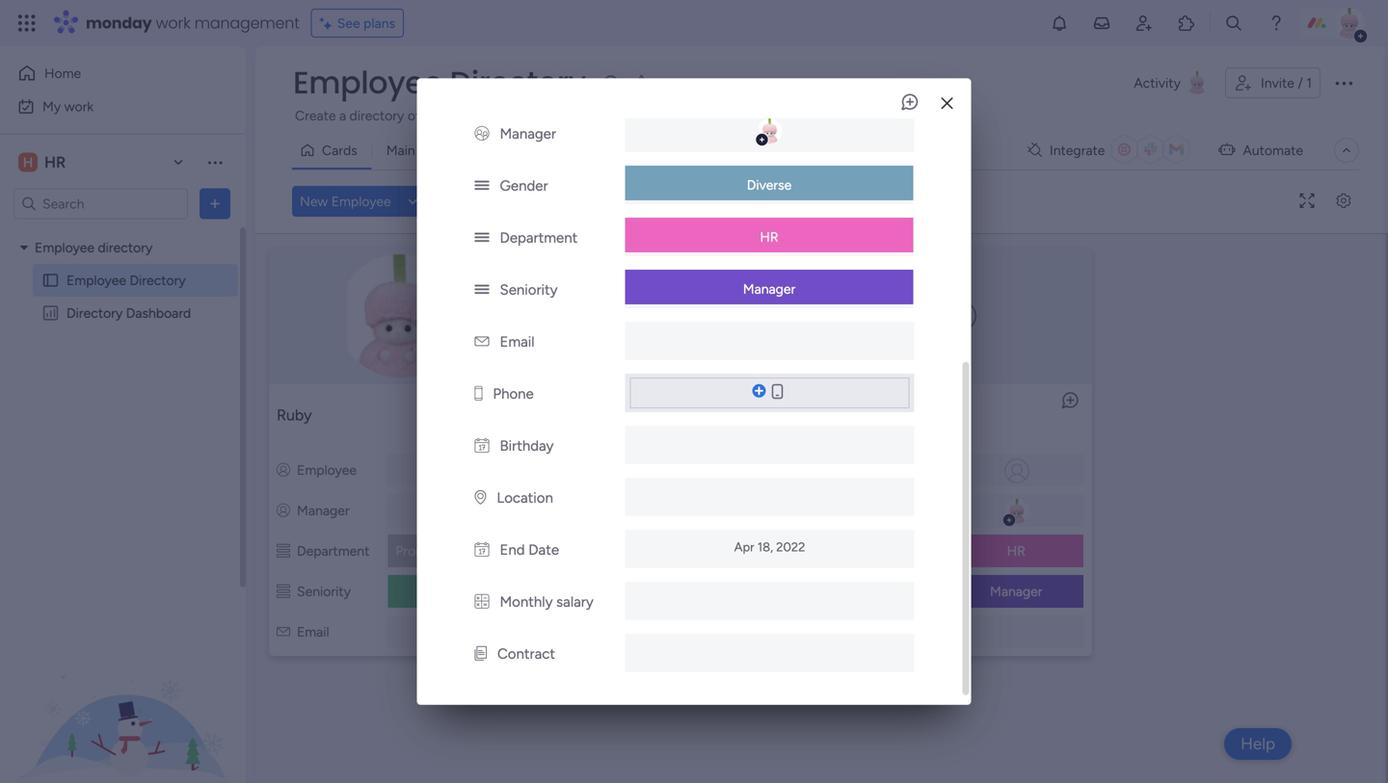 Task type: describe. For each thing, give the bounding box(es) containing it.
employee directory inside list box
[[67, 272, 186, 289]]

seniority for employee 3
[[859, 584, 913, 600]]

dialog containing manager
[[417, 0, 972, 706]]

plans
[[364, 15, 395, 31]]

add to favorites image
[[632, 73, 651, 92]]

a
[[339, 108, 346, 124]]

it
[[730, 543, 741, 560]]

v2 email column image for employee 3
[[838, 624, 852, 641]]

using
[[1167, 108, 1200, 124]]

to
[[1087, 108, 1100, 124]]

department for hr
[[500, 229, 578, 247]]

help button
[[1225, 729, 1292, 761]]

gender
[[500, 177, 548, 195]]

see more link
[[877, 105, 939, 124]]

employee 1
[[558, 406, 636, 425]]

department for it
[[578, 543, 651, 560]]

autopilot image
[[1219, 137, 1236, 162]]

work for monday
[[156, 12, 190, 34]]

employee 3
[[838, 406, 919, 425]]

1 horizontal spatial directory
[[130, 272, 186, 289]]

my work button
[[12, 91, 207, 122]]

new employee button
[[292, 186, 399, 217]]

hr for employee
[[1007, 543, 1026, 560]]

directory inside list box
[[98, 240, 153, 256]]

arrow down image
[[690, 190, 713, 213]]

end
[[500, 542, 525, 559]]

settings image
[[1329, 194, 1360, 209]]

table
[[419, 142, 450, 159]]

angle down image
[[408, 194, 418, 209]]

sort
[[750, 193, 776, 210]]

notifications image
[[1050, 13, 1069, 33]]

1 the from the left
[[766, 108, 786, 124]]

salary
[[557, 594, 594, 611]]

see plans button
[[311, 9, 404, 38]]

apps image
[[1177, 13, 1197, 33]]

list box containing employee directory
[[0, 228, 246, 590]]

this
[[1103, 108, 1125, 124]]

invite
[[1261, 75, 1295, 91]]

apr
[[734, 540, 755, 555]]

each
[[598, 108, 628, 124]]

see for see plans
[[337, 15, 360, 31]]

main table button
[[372, 135, 465, 166]]

2022
[[776, 540, 806, 555]]

v2 phone column image
[[475, 386, 483, 403]]

be
[[1024, 108, 1039, 124]]

management
[[195, 12, 300, 34]]

show board description image
[[599, 73, 623, 93]]

18,
[[758, 540, 773, 555]]

help image
[[1267, 13, 1286, 33]]

v2 status image for gender
[[475, 177, 489, 195]]

contract
[[498, 646, 555, 663]]

current
[[424, 108, 468, 124]]

dapulse person column image for employee 3
[[838, 503, 852, 519]]

seniority for employee 1
[[578, 584, 632, 600]]

recruitment
[[789, 108, 860, 124]]

automate
[[1243, 142, 1304, 159]]

invite / 1
[[1261, 75, 1312, 91]]

cards
[[322, 142, 357, 159]]

phone
[[493, 386, 534, 403]]

3
[[911, 406, 919, 425]]

workspace selection element
[[18, 151, 69, 174]]

v2 status outline image for employee 1
[[558, 543, 571, 560]]

and
[[471, 108, 493, 124]]

during
[[724, 108, 763, 124]]

Employee Directory field
[[288, 61, 591, 104]]

help
[[1241, 735, 1276, 755]]

monday
[[86, 12, 152, 34]]

production
[[396, 543, 462, 560]]

ruby anderson image
[[1335, 8, 1365, 39]]

monthly
[[500, 594, 553, 611]]

my work
[[42, 98, 94, 115]]

2 horizontal spatial directory
[[450, 61, 586, 104]]

inbox image
[[1093, 13, 1112, 33]]

can
[[914, 108, 936, 124]]

moved
[[1043, 108, 1084, 124]]

dapulse person column image
[[277, 462, 290, 479]]

rubys
[[422, 626, 456, 641]]

see plans
[[337, 15, 395, 31]]

hr for manager
[[760, 229, 779, 245]]

collapse board header image
[[1339, 143, 1355, 158]]

work for my
[[64, 98, 94, 115]]

my
[[42, 98, 61, 115]]

seniority for ruby
[[297, 584, 351, 600]]

activity button
[[1127, 67, 1218, 98]]

dapulse person column image for ruby
[[277, 503, 290, 519]]



Task type: locate. For each thing, give the bounding box(es) containing it.
1 inside button
[[1307, 75, 1312, 91]]

2 vertical spatial directory
[[67, 305, 123, 322]]

main table
[[386, 142, 450, 159]]

1 vertical spatial directory
[[98, 240, 153, 256]]

caret down image
[[20, 241, 28, 255]]

public dashboard image
[[41, 304, 60, 323]]

1 vertical spatial v2 status image
[[475, 229, 489, 247]]

1 vertical spatial work
[[64, 98, 94, 115]]

directory right the a
[[350, 108, 404, 124]]

hr inside workspace selection element
[[44, 153, 66, 172]]

hr inside row group
[[1007, 543, 1026, 560]]

v2 location column image
[[475, 490, 486, 507]]

filter
[[653, 193, 683, 210]]

option
[[0, 230, 246, 234]]

1 horizontal spatial v2 status outline image
[[558, 584, 571, 600]]

email for v2 email column icon for ruby
[[297, 624, 329, 641]]

2 v2 status image from the top
[[475, 229, 489, 247]]

1 horizontal spatial 1
[[1307, 75, 1312, 91]]

process
[[864, 108, 911, 124]]

junececi7@gmail.com
[[680, 626, 804, 641]]

v2 file column image
[[475, 646, 487, 663]]

1 horizontal spatial v2 email column image
[[475, 333, 489, 351]]

employee directory up current
[[293, 61, 586, 104]]

automation
[[1226, 108, 1296, 124]]

0 vertical spatial hr
[[44, 153, 66, 172]]

seniority
[[500, 281, 558, 299], [297, 584, 351, 600], [578, 584, 632, 600], [859, 584, 913, 600]]

create a directory of current and past employees. each applicant hired during the recruitment process can automatically be moved to this board using the automation center.
[[295, 108, 1341, 124]]

0 vertical spatial v2 status image
[[475, 177, 489, 195]]

1 horizontal spatial directory
[[350, 108, 404, 124]]

department for production management
[[297, 543, 370, 560]]

dialog
[[417, 0, 972, 706]]

0 horizontal spatial v2 email column image
[[277, 624, 290, 641]]

h
[[23, 154, 33, 171]]

0 vertical spatial work
[[156, 12, 190, 34]]

department
[[500, 229, 578, 247], [297, 543, 370, 560], [578, 543, 651, 560], [859, 543, 931, 560]]

activity
[[1134, 75, 1181, 91]]

center.
[[1299, 108, 1341, 124]]

card cover image image for ruby
[[282, 255, 518, 378]]

location
[[497, 490, 553, 507]]

1 vertical spatial dapulse date column image
[[475, 542, 489, 559]]

home
[[44, 65, 81, 81]]

0 horizontal spatial directory
[[67, 305, 123, 322]]

card cover image image
[[282, 255, 518, 378], [563, 255, 798, 378], [946, 301, 977, 332]]

0 vertical spatial directory
[[350, 108, 404, 124]]

diverse
[[747, 177, 792, 193]]

close image
[[942, 96, 953, 110]]

sort button
[[719, 186, 787, 217]]

applicant
[[631, 108, 687, 124]]

end date
[[500, 542, 559, 559]]

v2 status outline image
[[277, 584, 290, 600], [558, 584, 571, 600]]

Search in workspace field
[[40, 193, 161, 215]]

dapulse numbers column image
[[475, 594, 489, 611]]

1 vertical spatial directory
[[130, 272, 186, 289]]

monday work management
[[86, 12, 300, 34]]

directory dashboard
[[67, 305, 191, 322]]

v2 multiple person column image
[[475, 125, 489, 143]]

lottie animation image
[[0, 589, 246, 784]]

employees.
[[526, 108, 595, 124]]

see
[[337, 15, 360, 31], [879, 107, 902, 123]]

see left plans
[[337, 15, 360, 31]]

dapulse date column image
[[475, 438, 489, 455], [475, 542, 489, 559]]

see inside button
[[337, 15, 360, 31]]

0 horizontal spatial card cover image image
[[282, 255, 518, 378]]

dapulse person column image
[[838, 462, 852, 479], [277, 503, 290, 519], [838, 503, 852, 519]]

Search field
[[464, 188, 522, 215]]

search everything image
[[1225, 13, 1244, 33]]

directory up 'past' at top left
[[450, 61, 586, 104]]

row group containing ruby
[[259, 238, 1383, 670]]

2 v2 status outline image from the left
[[558, 584, 571, 600]]

directory
[[450, 61, 586, 104], [130, 272, 186, 289], [67, 305, 123, 322]]

0 vertical spatial see
[[337, 15, 360, 31]]

email for employee 3 v2 email column icon
[[859, 624, 891, 641]]

directory
[[350, 108, 404, 124], [98, 240, 153, 256]]

v2 status outline image down dapulse person column image at the left bottom
[[277, 543, 290, 560]]

row group
[[259, 238, 1383, 670]]

work inside button
[[64, 98, 94, 115]]

employee directory up directory dashboard
[[67, 272, 186, 289]]

the
[[766, 108, 786, 124], [1203, 108, 1223, 124]]

list box
[[0, 228, 246, 590]]

work
[[156, 12, 190, 34], [64, 98, 94, 115]]

1 vertical spatial hr
[[760, 229, 779, 245]]

1 horizontal spatial card cover image image
[[563, 255, 798, 378]]

2 the from the left
[[1203, 108, 1223, 124]]

see left more
[[879, 107, 902, 123]]

1
[[1307, 75, 1312, 91], [630, 406, 636, 425]]

executive
[[425, 584, 484, 600]]

card cover image image for employee 1
[[563, 255, 798, 378]]

new
[[300, 193, 328, 210]]

1 horizontal spatial employee directory
[[293, 61, 586, 104]]

v2 status image left gender
[[475, 177, 489, 195]]

lottie animation element
[[0, 589, 246, 784]]

workspace image
[[18, 152, 38, 173]]

hired
[[690, 108, 721, 124]]

1 vertical spatial employee directory
[[67, 272, 186, 289]]

1 vertical spatial 1
[[630, 406, 636, 425]]

hr
[[44, 153, 66, 172], [760, 229, 779, 245], [1007, 543, 1026, 560]]

v2 status image for department
[[475, 229, 489, 247]]

v2 status outline image
[[277, 543, 290, 560], [558, 543, 571, 560]]

home button
[[12, 58, 207, 89]]

1 horizontal spatial v2 status outline image
[[558, 543, 571, 560]]

0 horizontal spatial see
[[337, 15, 360, 31]]

1 horizontal spatial the
[[1203, 108, 1223, 124]]

email for middle v2 email column icon
[[500, 333, 535, 351]]

employee directory
[[293, 61, 586, 104], [67, 272, 186, 289]]

work right monday
[[156, 12, 190, 34]]

see for see more
[[879, 107, 902, 123]]

board
[[1129, 108, 1164, 124]]

new employee
[[300, 193, 391, 210]]

date
[[529, 542, 559, 559]]

past
[[497, 108, 523, 124]]

1 horizontal spatial hr
[[760, 229, 779, 245]]

1 vertical spatial see
[[879, 107, 902, 123]]

1 v2 status image from the top
[[475, 177, 489, 195]]

0 horizontal spatial the
[[766, 108, 786, 124]]

integrate
[[1050, 142, 1105, 159]]

production management
[[396, 543, 545, 560]]

the right using
[[1203, 108, 1223, 124]]

/
[[1298, 75, 1303, 91]]

0 horizontal spatial hr
[[44, 153, 66, 172]]

2 horizontal spatial hr
[[1007, 543, 1026, 560]]

open full screen image
[[1292, 194, 1323, 209]]

directory up 'dashboard' at left top
[[130, 272, 186, 289]]

email
[[500, 333, 535, 351], [297, 624, 329, 641], [859, 624, 891, 641], [459, 626, 489, 641]]

automatically
[[940, 108, 1021, 124]]

directory down search in workspace field
[[98, 240, 153, 256]]

1 horizontal spatial work
[[156, 12, 190, 34]]

v2 status outline image right "end"
[[558, 543, 571, 560]]

0 vertical spatial directory
[[450, 61, 586, 104]]

cards button
[[292, 135, 372, 166]]

junececi7@gmail.com link
[[676, 626, 808, 641]]

v2 status image down search field
[[475, 229, 489, 247]]

create
[[295, 108, 336, 124]]

see more
[[879, 107, 937, 123]]

dapulse integrations image
[[1028, 143, 1042, 158]]

v2 status outline image for ruby
[[277, 543, 290, 560]]

invite / 1 button
[[1226, 67, 1321, 98]]

employee inside new employee button
[[331, 193, 391, 210]]

v2 status outline image for ruby
[[277, 584, 290, 600]]

1 v2 status outline image from the left
[[277, 543, 290, 560]]

directory right "public dashboard" icon
[[67, 305, 123, 322]]

main
[[386, 142, 415, 159]]

1 horizontal spatial see
[[879, 107, 902, 123]]

0 horizontal spatial employee directory
[[67, 272, 186, 289]]

v2 status image
[[475, 281, 489, 299]]

the right during
[[766, 108, 786, 124]]

dapulse date column image for end date
[[475, 542, 489, 559]]

dapulse date column image left birthday
[[475, 438, 489, 455]]

v2 status image
[[475, 177, 489, 195], [475, 229, 489, 247]]

0 horizontal spatial v2 status outline image
[[277, 584, 290, 600]]

v2 status outline image for employee 1
[[558, 584, 571, 600]]

v2 email column image for ruby
[[277, 624, 290, 641]]

public board image
[[41, 271, 60, 290]]

0 vertical spatial employee directory
[[293, 61, 586, 104]]

filter by person image
[[533, 192, 563, 211]]

2 vertical spatial hr
[[1007, 543, 1026, 560]]

filter button
[[622, 186, 713, 217]]

employee
[[293, 61, 442, 104], [331, 193, 391, 210], [35, 240, 94, 256], [67, 272, 126, 289], [558, 406, 626, 425], [838, 406, 907, 425], [297, 462, 357, 479], [578, 462, 638, 479], [859, 462, 918, 479]]

birthday
[[500, 438, 554, 455]]

0 vertical spatial 1
[[1307, 75, 1312, 91]]

monthly salary
[[500, 594, 594, 611]]

work right my
[[64, 98, 94, 115]]

rubys email link
[[418, 626, 493, 641]]

select product image
[[17, 13, 37, 33]]

dashboard
[[126, 305, 191, 322]]

rubys email
[[422, 626, 489, 641]]

ruby
[[277, 406, 312, 425]]

0 horizontal spatial v2 status outline image
[[277, 543, 290, 560]]

1 v2 status outline image from the left
[[277, 584, 290, 600]]

2 v2 status outline image from the left
[[558, 543, 571, 560]]

invite members image
[[1135, 13, 1154, 33]]

1 inside row group
[[630, 406, 636, 425]]

0 vertical spatial dapulse date column image
[[475, 438, 489, 455]]

employee directory
[[35, 240, 153, 256]]

0 horizontal spatial 1
[[630, 406, 636, 425]]

2 horizontal spatial v2 email column image
[[838, 624, 852, 641]]

2 dapulse date column image from the top
[[475, 542, 489, 559]]

management
[[465, 543, 545, 560]]

v2 email column image
[[475, 333, 489, 351], [277, 624, 290, 641], [838, 624, 852, 641]]

more
[[906, 107, 937, 123]]

dapulse date column image for birthday
[[475, 438, 489, 455]]

0 horizontal spatial directory
[[98, 240, 153, 256]]

dapulse date column image left "end"
[[475, 542, 489, 559]]

2 horizontal spatial card cover image image
[[946, 301, 977, 332]]

manager
[[500, 125, 556, 143], [743, 281, 796, 297], [297, 503, 350, 519], [578, 503, 630, 519], [859, 503, 911, 519], [990, 584, 1043, 600]]

1 dapulse date column image from the top
[[475, 438, 489, 455]]

of
[[408, 108, 421, 124]]

0 horizontal spatial work
[[64, 98, 94, 115]]

apr 18, 2022
[[734, 540, 806, 555]]



Task type: vqa. For each thing, say whether or not it's contained in the screenshot.
Department corresponding to HR
yes



